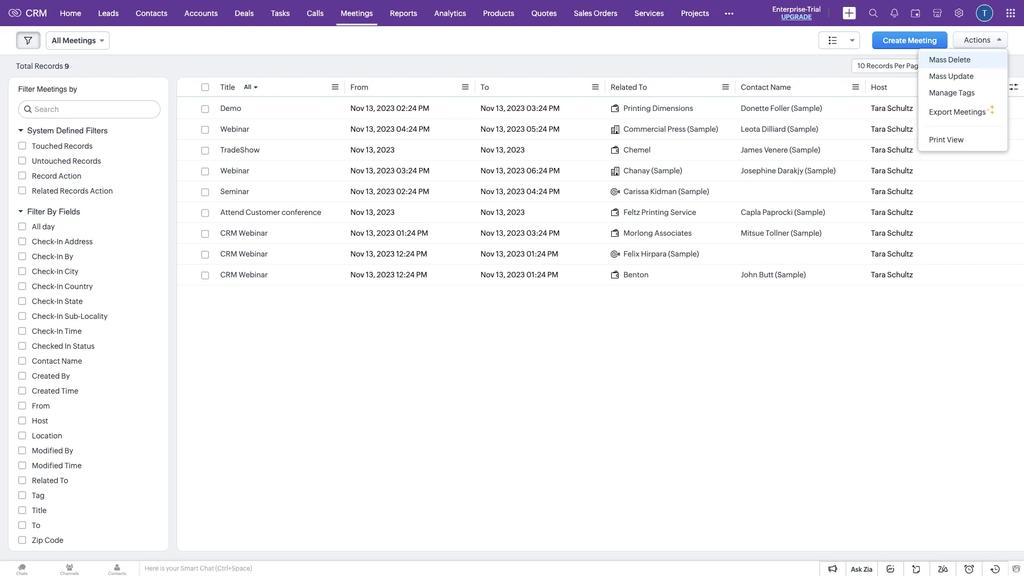 Task type: locate. For each thing, give the bounding box(es) containing it.
2 vertical spatial nov 13, 2023 03:24 pm
[[481, 229, 560, 237]]

2 vertical spatial all
[[32, 222, 41, 231]]

0 horizontal spatial from
[[32, 402, 50, 410]]

9 inside "total records 9"
[[65, 62, 69, 70]]

chats image
[[0, 561, 44, 576]]

system defined filters
[[27, 126, 108, 135]]

in down check-in address
[[57, 252, 63, 261]]

tara schultz for josephine darakjy (sample)
[[871, 166, 913, 175]]

4 tara from the top
[[871, 166, 886, 175]]

home
[[60, 9, 81, 17]]

crm link
[[9, 8, 47, 19]]

1 vertical spatial time
[[61, 387, 78, 395]]

9 down all meetings
[[65, 62, 69, 70]]

services
[[635, 9, 664, 17]]

mass inside "link"
[[929, 72, 947, 81]]

0 horizontal spatial 04:24
[[396, 125, 417, 133]]

3 tara schultz from the top
[[871, 146, 913, 154]]

10
[[858, 62, 865, 70]]

filter up all day
[[27, 207, 45, 216]]

row group
[[177, 98, 1024, 285]]

donette foller (sample) link
[[741, 103, 822, 114]]

0 vertical spatial 02:24
[[396, 104, 417, 113]]

check- up 'checked'
[[32, 327, 57, 336]]

leads
[[98, 9, 119, 17]]

1 vertical spatial name
[[62, 357, 82, 365]]

time down modified by
[[65, 462, 82, 470]]

2 webinar link from the top
[[220, 165, 249, 176]]

records up filter meetings by
[[34, 62, 63, 70]]

by up the day
[[47, 207, 57, 216]]

03:24
[[527, 104, 547, 113], [396, 166, 417, 175], [527, 229, 547, 237]]

2 check- from the top
[[32, 252, 57, 261]]

1 vertical spatial 01:24
[[527, 250, 546, 258]]

printing up the commercial
[[624, 104, 651, 113]]

13,
[[366, 104, 375, 113], [496, 104, 506, 113], [366, 125, 375, 133], [496, 125, 506, 133], [366, 146, 375, 154], [496, 146, 506, 154], [366, 166, 375, 175], [496, 166, 506, 175], [366, 187, 375, 196], [496, 187, 506, 196], [366, 208, 375, 217], [496, 208, 506, 217], [366, 229, 375, 237], [496, 229, 506, 237], [366, 250, 375, 258], [496, 250, 506, 258], [366, 271, 375, 279], [496, 271, 506, 279]]

in left status
[[65, 342, 71, 351]]

tara for leota dilliard (sample)
[[871, 125, 886, 133]]

mass update
[[929, 72, 974, 81]]

1 vertical spatial related to
[[32, 476, 68, 485]]

1 horizontal spatial action
[[90, 186, 113, 195]]

0 horizontal spatial title
[[32, 506, 47, 515]]

time for created time
[[61, 387, 78, 395]]

crm for benton
[[220, 271, 237, 279]]

meetings left by
[[37, 85, 67, 93]]

tara schultz for mitsue tollner (sample)
[[871, 229, 913, 237]]

0 vertical spatial printing
[[624, 104, 651, 113]]

all day
[[32, 222, 55, 231]]

nov 13, 2023 01:24 pm
[[351, 229, 428, 237], [481, 250, 559, 258], [481, 271, 559, 279]]

0 vertical spatial crm webinar
[[220, 229, 268, 237]]

contact name up the donette
[[741, 83, 791, 92]]

3 schultz from the top
[[888, 146, 913, 154]]

navigation
[[972, 58, 1008, 74]]

0 vertical spatial webinar link
[[220, 124, 249, 134]]

nov 13, 2023 12:24 pm
[[351, 250, 427, 258], [351, 271, 427, 279]]

meetings link
[[332, 0, 382, 26]]

9 schultz from the top
[[888, 271, 913, 279]]

time down sub-
[[65, 327, 82, 336]]

tara schultz for james venere (sample)
[[871, 146, 913, 154]]

1 vertical spatial printing
[[642, 208, 669, 217]]

service
[[671, 208, 696, 217]]

title down tag
[[32, 506, 47, 515]]

03:24 for nov 13, 2023 02:24 pm
[[527, 104, 547, 113]]

tara for mitsue tollner (sample)
[[871, 229, 886, 237]]

2 mass from the top
[[929, 72, 947, 81]]

1 vertical spatial host
[[32, 417, 48, 425]]

records inside field
[[867, 62, 893, 70]]

check- up check-in time
[[32, 312, 57, 321]]

name down the checked in status
[[62, 357, 82, 365]]

crm webinar link for morlong
[[220, 228, 268, 238]]

04:24
[[396, 125, 417, 133], [527, 187, 548, 196]]

created for created by
[[32, 372, 60, 380]]

records up fields
[[60, 186, 88, 195]]

commercial press (sample) link
[[611, 124, 718, 134]]

2 vertical spatial 01:24
[[527, 271, 546, 279]]

0 horizontal spatial related to
[[32, 476, 68, 485]]

0 vertical spatial name
[[771, 83, 791, 92]]

1 tara from the top
[[871, 104, 886, 113]]

action
[[58, 172, 81, 180], [90, 186, 113, 195]]

(sample) right paprocki
[[795, 208, 825, 217]]

6 tara schultz from the top
[[871, 208, 913, 217]]

2 vertical spatial crm webinar
[[220, 271, 268, 279]]

0 horizontal spatial host
[[32, 417, 48, 425]]

crm webinar link
[[220, 228, 268, 238], [220, 249, 268, 259], [220, 269, 268, 280]]

06:24
[[527, 166, 548, 175]]

filter
[[18, 85, 35, 93], [27, 207, 45, 216]]

1 horizontal spatial from
[[351, 83, 369, 92]]

donette
[[741, 104, 769, 113]]

Other Modules field
[[718, 5, 741, 22]]

1 crm webinar from the top
[[220, 229, 268, 237]]

1 vertical spatial webinar link
[[220, 165, 249, 176]]

tara for john butt (sample)
[[871, 271, 886, 279]]

meetings for all meetings
[[63, 36, 96, 45]]

1 created from the top
[[32, 372, 60, 380]]

crm for morlong associates
[[220, 229, 237, 237]]

mass delete
[[929, 55, 971, 64]]

crm for felix hirpara (sample)
[[220, 250, 237, 258]]

mitsue tollner (sample) link
[[741, 228, 822, 238]]

in up the checked in status
[[57, 327, 63, 336]]

1 modified from the top
[[32, 447, 63, 455]]

by up modified time
[[65, 447, 73, 455]]

0 vertical spatial related to
[[611, 83, 647, 92]]

host up the location
[[32, 417, 48, 425]]

1 vertical spatial 02:24
[[396, 187, 417, 196]]

2 created from the top
[[32, 387, 60, 395]]

1 vertical spatial filter
[[27, 207, 45, 216]]

-
[[957, 62, 960, 70]]

6 tara from the top
[[871, 208, 886, 217]]

records for untouched
[[72, 157, 101, 165]]

5 schultz from the top
[[888, 187, 913, 196]]

0 vertical spatial 12:24
[[396, 250, 415, 258]]

4 check- from the top
[[32, 282, 57, 291]]

webinar link up seminar link
[[220, 165, 249, 176]]

(sample) for felix hirpara (sample)
[[668, 250, 699, 258]]

0 vertical spatial mass
[[929, 55, 947, 64]]

0 vertical spatial related
[[611, 83, 637, 92]]

2023
[[377, 104, 395, 113], [507, 104, 525, 113], [377, 125, 395, 133], [507, 125, 525, 133], [377, 146, 395, 154], [507, 146, 525, 154], [377, 166, 395, 175], [507, 166, 525, 175], [377, 187, 395, 196], [507, 187, 525, 196], [377, 208, 395, 217], [507, 208, 525, 217], [377, 229, 395, 237], [507, 229, 525, 237], [377, 250, 395, 258], [507, 250, 525, 258], [377, 271, 395, 279], [507, 271, 525, 279]]

in up check-in by
[[57, 237, 63, 246]]

7 tara schultz from the top
[[871, 229, 913, 237]]

reports link
[[382, 0, 426, 26]]

modified down modified by
[[32, 462, 63, 470]]

in left state
[[57, 297, 63, 306]]

mass delete link
[[919, 52, 1008, 68]]

0 horizontal spatial all
[[32, 222, 41, 231]]

1 vertical spatial contact name
[[32, 357, 82, 365]]

1 webinar link from the top
[[220, 124, 249, 134]]

related up tag
[[32, 476, 58, 485]]

related down record
[[32, 186, 58, 195]]

4 tara schultz from the top
[[871, 166, 913, 175]]

0 horizontal spatial 9
[[65, 62, 69, 70]]

by up the created time
[[61, 372, 70, 380]]

1 crm webinar link from the top
[[220, 228, 268, 238]]

0 vertical spatial filter
[[18, 85, 35, 93]]

actions
[[964, 36, 991, 44]]

mass left 1
[[929, 55, 947, 64]]

1 vertical spatial action
[[90, 186, 113, 195]]

2 nov 13, 2023 02:24 pm from the top
[[351, 187, 429, 196]]

1 horizontal spatial 04:24
[[527, 187, 548, 196]]

0 vertical spatial nov 13, 2023 03:24 pm
[[481, 104, 560, 113]]

mass up manage
[[929, 72, 947, 81]]

host down 10 records per page
[[871, 83, 887, 92]]

meetings inside field
[[63, 36, 96, 45]]

nov 13, 2023 03:24 pm for nov 13, 2023 02:24 pm
[[481, 104, 560, 113]]

printing up morlong associates
[[642, 208, 669, 217]]

0 horizontal spatial action
[[58, 172, 81, 180]]

8 schultz from the top
[[888, 250, 913, 258]]

02:24
[[396, 104, 417, 113], [396, 187, 417, 196]]

mass for mass delete
[[929, 55, 947, 64]]

modified by
[[32, 447, 73, 455]]

check- for check-in state
[[32, 297, 57, 306]]

donette foller (sample)
[[741, 104, 822, 113]]

2 vertical spatial nov 13, 2023 01:24 pm
[[481, 271, 559, 279]]

sales
[[574, 9, 592, 17]]

1 horizontal spatial all
[[52, 36, 61, 45]]

2 crm webinar link from the top
[[220, 249, 268, 259]]

2 tara from the top
[[871, 125, 886, 133]]

tasks link
[[262, 0, 298, 26]]

sales orders
[[574, 9, 618, 17]]

0 vertical spatial 03:24
[[527, 104, 547, 113]]

deals
[[235, 9, 254, 17]]

1 schultz from the top
[[888, 104, 913, 113]]

name up foller
[[771, 83, 791, 92]]

contact down 'checked'
[[32, 357, 60, 365]]

01:24
[[396, 229, 416, 237], [527, 250, 546, 258], [527, 271, 546, 279]]

schultz for josephine darakjy (sample)
[[888, 166, 913, 175]]

tara for josephine darakjy (sample)
[[871, 166, 886, 175]]

6 schultz from the top
[[888, 208, 913, 217]]

check- down check-in by
[[32, 267, 57, 276]]

1 horizontal spatial name
[[771, 83, 791, 92]]

webinar link
[[220, 124, 249, 134], [220, 165, 249, 176]]

9
[[961, 62, 966, 70], [65, 62, 69, 70]]

in
[[57, 237, 63, 246], [57, 252, 63, 261], [57, 267, 63, 276], [57, 282, 63, 291], [57, 297, 63, 306], [57, 312, 63, 321], [57, 327, 63, 336], [65, 342, 71, 351]]

1 vertical spatial title
[[32, 506, 47, 515]]

products link
[[475, 0, 523, 26]]

2 02:24 from the top
[[396, 187, 417, 196]]

2 vertical spatial crm webinar link
[[220, 269, 268, 280]]

12:24
[[396, 250, 415, 258], [396, 271, 415, 279]]

foller
[[771, 104, 790, 113]]

0 horizontal spatial name
[[62, 357, 82, 365]]

0 vertical spatial nov 13, 2023 02:24 pm
[[351, 104, 429, 113]]

check- down all day
[[32, 237, 57, 246]]

7 check- from the top
[[32, 327, 57, 336]]

nov 13, 2023 02:24 pm for nov 13, 2023 04:24 pm
[[351, 187, 429, 196]]

(sample) down associates
[[668, 250, 699, 258]]

0 horizontal spatial nov 13, 2023 04:24 pm
[[351, 125, 430, 133]]

0 vertical spatial title
[[220, 83, 235, 92]]

1 tara schultz from the top
[[871, 104, 913, 113]]

contact name up created by
[[32, 357, 82, 365]]

tara for capla paprocki (sample)
[[871, 208, 886, 217]]

nov 13, 2023 03:24 pm for nov 13, 2023 01:24 pm
[[481, 229, 560, 237]]

contact up the donette
[[741, 83, 769, 92]]

1 nov 13, 2023 02:24 pm from the top
[[351, 104, 429, 113]]

delete
[[949, 55, 971, 64]]

(sample) right press
[[688, 125, 718, 133]]

leota dilliard (sample)
[[741, 125, 818, 133]]

(sample) up the service
[[679, 187, 709, 196]]

2 nov 13, 2023 12:24 pm from the top
[[351, 271, 427, 279]]

size image
[[829, 36, 837, 45]]

check- down check-in country
[[32, 297, 57, 306]]

Search text field
[[19, 101, 160, 118]]

check- for check-in time
[[32, 327, 57, 336]]

webinar for benton
[[239, 271, 268, 279]]

2 vertical spatial 03:24
[[527, 229, 547, 237]]

carissa
[[624, 187, 649, 196]]

7 schultz from the top
[[888, 229, 913, 237]]

1
[[952, 62, 955, 70]]

0 vertical spatial contact name
[[741, 83, 791, 92]]

meetings down the home link
[[63, 36, 96, 45]]

1 12:24 from the top
[[396, 250, 415, 258]]

0 vertical spatial all
[[52, 36, 61, 45]]

1 check- from the top
[[32, 237, 57, 246]]

1 vertical spatial all
[[244, 84, 251, 90]]

1 vertical spatial 04:24
[[527, 187, 548, 196]]

0 vertical spatial from
[[351, 83, 369, 92]]

in for by
[[57, 252, 63, 261]]

05:24
[[527, 125, 547, 133]]

created down created by
[[32, 387, 60, 395]]

0 vertical spatial nov 13, 2023 01:24 pm
[[351, 229, 428, 237]]

all inside field
[[52, 36, 61, 45]]

webinar
[[220, 125, 249, 133], [220, 166, 249, 175], [239, 229, 268, 237], [239, 250, 268, 258], [239, 271, 268, 279]]

leota
[[741, 125, 761, 133]]

02:24 for nov 13, 2023 03:24 pm
[[396, 104, 417, 113]]

5 check- from the top
[[32, 297, 57, 306]]

1 vertical spatial nov 13, 2023 04:24 pm
[[481, 187, 560, 196]]

time down created by
[[61, 387, 78, 395]]

0 vertical spatial crm webinar link
[[220, 228, 268, 238]]

address
[[65, 237, 93, 246]]

1 02:24 from the top
[[396, 104, 417, 113]]

None field
[[819, 31, 860, 49]]

tara schultz for john butt (sample)
[[871, 271, 913, 279]]

0 horizontal spatial contact name
[[32, 357, 82, 365]]

demo link
[[220, 103, 241, 114]]

in for time
[[57, 327, 63, 336]]

1 horizontal spatial related to
[[611, 83, 647, 92]]

projects
[[681, 9, 709, 17]]

calendar image
[[911, 9, 920, 17]]

(sample) up darakjy
[[790, 146, 821, 154]]

orders
[[594, 9, 618, 17]]

2 horizontal spatial all
[[244, 84, 251, 90]]

josephine darakjy (sample) link
[[741, 165, 836, 176]]

webinar for felix hirpara (sample)
[[239, 250, 268, 258]]

8 tara from the top
[[871, 250, 886, 258]]

3 check- from the top
[[32, 267, 57, 276]]

1 vertical spatial modified
[[32, 462, 63, 470]]

nov 13, 2023 03:24 pm
[[481, 104, 560, 113], [351, 166, 430, 175], [481, 229, 560, 237]]

records down touched records
[[72, 157, 101, 165]]

modified for modified time
[[32, 462, 63, 470]]

mass
[[929, 55, 947, 64], [929, 72, 947, 81]]

zia
[[864, 566, 873, 573]]

associates
[[655, 229, 692, 237]]

related to up printing dimensions link on the top right of the page
[[611, 83, 647, 92]]

(sample) for capla paprocki (sample)
[[795, 208, 825, 217]]

2 12:24 from the top
[[396, 271, 415, 279]]

action up filter by fields dropdown button
[[90, 186, 113, 195]]

6 check- from the top
[[32, 312, 57, 321]]

update
[[949, 72, 974, 81]]

related to
[[611, 83, 647, 92], [32, 476, 68, 485]]

channels image
[[48, 561, 91, 576]]

0 vertical spatial 04:24
[[396, 125, 417, 133]]

modified down the location
[[32, 447, 63, 455]]

schultz for mitsue tollner (sample)
[[888, 229, 913, 237]]

0 vertical spatial host
[[871, 83, 887, 92]]

1 vertical spatial nov 13, 2023 12:24 pm
[[351, 271, 427, 279]]

tradeshow link
[[220, 145, 260, 155]]

7 tara from the top
[[871, 229, 886, 237]]

4 schultz from the top
[[888, 166, 913, 175]]

1 vertical spatial mass
[[929, 72, 947, 81]]

(sample) right tollner
[[791, 229, 822, 237]]

contacts image
[[95, 561, 139, 576]]

8 tara schultz from the top
[[871, 250, 913, 258]]

tara schultz for donette foller (sample)
[[871, 104, 913, 113]]

system defined filters button
[[9, 121, 169, 140]]

name
[[771, 83, 791, 92], [62, 357, 82, 365]]

chanay
[[624, 166, 650, 175]]

12:24 for felix hirpara (sample)
[[396, 250, 415, 258]]

1 vertical spatial contact
[[32, 357, 60, 365]]

records right 10
[[867, 62, 893, 70]]

all for all day
[[32, 222, 41, 231]]

title up 'demo' link
[[220, 83, 235, 92]]

(sample) for josephine darakjy (sample)
[[805, 166, 836, 175]]

0 vertical spatial created
[[32, 372, 60, 380]]

in for state
[[57, 297, 63, 306]]

check-in city
[[32, 267, 78, 276]]

0 vertical spatial nov 13, 2023 12:24 pm
[[351, 250, 427, 258]]

in left city
[[57, 267, 63, 276]]

meetings for export meetings
[[954, 108, 986, 116]]

check- down check-in city
[[32, 282, 57, 291]]

day
[[42, 222, 55, 231]]

9 tara from the top
[[871, 271, 886, 279]]

(sample) right dilliard
[[788, 125, 818, 133]]

meetings down tags
[[954, 108, 986, 116]]

fields
[[59, 207, 80, 216]]

crm
[[26, 8, 47, 19], [220, 229, 237, 237], [220, 250, 237, 258], [220, 271, 237, 279]]

1 vertical spatial nov 13, 2023 01:24 pm
[[481, 250, 559, 258]]

2 crm webinar from the top
[[220, 250, 268, 258]]

in left sub-
[[57, 312, 63, 321]]

records down defined
[[64, 142, 93, 150]]

9 right -
[[961, 62, 966, 70]]

0 vertical spatial contact
[[741, 83, 769, 92]]

check- for check-in by
[[32, 252, 57, 261]]

2 modified from the top
[[32, 462, 63, 470]]

0 vertical spatial action
[[58, 172, 81, 180]]

in for sub-
[[57, 312, 63, 321]]

1 vertical spatial crm webinar link
[[220, 249, 268, 259]]

filter down total
[[18, 85, 35, 93]]

create menu image
[[843, 7, 856, 19]]

1 nov 13, 2023 12:24 pm from the top
[[351, 250, 427, 258]]

printing
[[624, 104, 651, 113], [642, 208, 669, 217]]

by inside dropdown button
[[47, 207, 57, 216]]

0 vertical spatial modified
[[32, 447, 63, 455]]

1 horizontal spatial 9
[[961, 62, 966, 70]]

(sample) right darakjy
[[805, 166, 836, 175]]

related to down modified time
[[32, 476, 68, 485]]

related up printing dimensions link on the top right of the page
[[611, 83, 637, 92]]

created up the created time
[[32, 372, 60, 380]]

2 tara schultz from the top
[[871, 125, 913, 133]]

printing dimensions
[[624, 104, 693, 113]]

attend customer conference
[[220, 208, 321, 217]]

services link
[[626, 0, 673, 26]]

2 schultz from the top
[[888, 125, 913, 133]]

3 tara from the top
[[871, 146, 886, 154]]

schultz for leota dilliard (sample)
[[888, 125, 913, 133]]

status
[[73, 342, 95, 351]]

0 horizontal spatial contact
[[32, 357, 60, 365]]

schultz for capla paprocki (sample)
[[888, 208, 913, 217]]

(sample) right foller
[[792, 104, 822, 113]]

in for city
[[57, 267, 63, 276]]

print
[[929, 136, 946, 144]]

nov 13, 2023 01:24 pm for benton
[[481, 271, 559, 279]]

1 vertical spatial nov 13, 2023 02:24 pm
[[351, 187, 429, 196]]

2 vertical spatial time
[[65, 462, 82, 470]]

1 vertical spatial crm webinar
[[220, 250, 268, 258]]

john butt (sample)
[[741, 271, 806, 279]]

products
[[483, 9, 514, 17]]

1 vertical spatial created
[[32, 387, 60, 395]]

1 mass from the top
[[929, 55, 947, 64]]

1 horizontal spatial contact name
[[741, 83, 791, 92]]

9 tara schultz from the top
[[871, 271, 913, 279]]

action up related records action
[[58, 172, 81, 180]]

in up check-in state
[[57, 282, 63, 291]]

home link
[[52, 0, 90, 26]]

(sample) for john butt (sample)
[[775, 271, 806, 279]]

by for filter
[[47, 207, 57, 216]]

filter inside dropdown button
[[27, 207, 45, 216]]

check- up check-in city
[[32, 252, 57, 261]]

by for modified
[[65, 447, 73, 455]]

deals link
[[226, 0, 262, 26]]

10 records per page
[[858, 62, 923, 70]]

tags
[[959, 89, 975, 97]]

webinar link down 'demo' link
[[220, 124, 249, 134]]

check- for check-in city
[[32, 267, 57, 276]]

1 vertical spatial 12:24
[[396, 271, 415, 279]]

carissa kidman (sample)
[[624, 187, 709, 196]]

(sample) right butt
[[775, 271, 806, 279]]

tara
[[871, 104, 886, 113], [871, 125, 886, 133], [871, 146, 886, 154], [871, 166, 886, 175], [871, 187, 886, 196], [871, 208, 886, 217], [871, 229, 886, 237], [871, 250, 886, 258], [871, 271, 886, 279]]



Task type: describe. For each thing, give the bounding box(es) containing it.
filter meetings by
[[18, 85, 77, 93]]

webinar for morlong associates
[[239, 229, 268, 237]]

all meetings
[[52, 36, 96, 45]]

nov 13, 2023 12:24 pm for felix hirpara (sample)
[[351, 250, 427, 258]]

row group containing demo
[[177, 98, 1024, 285]]

feltz printing service
[[624, 208, 696, 217]]

records for total
[[34, 62, 63, 70]]

created time
[[32, 387, 78, 395]]

smart
[[181, 565, 198, 572]]

contacts
[[136, 9, 167, 17]]

1 horizontal spatial nov 13, 2023 04:24 pm
[[481, 187, 560, 196]]

leads link
[[90, 0, 127, 26]]

accounts link
[[176, 0, 226, 26]]

2 vertical spatial related
[[32, 476, 58, 485]]

create menu element
[[837, 0, 863, 26]]

(sample) for donette foller (sample)
[[792, 104, 822, 113]]

commercial
[[624, 125, 666, 133]]

enterprise-trial upgrade
[[773, 5, 821, 21]]

defined
[[56, 126, 84, 135]]

(sample) for commercial press (sample)
[[688, 125, 718, 133]]

9 for total records 9
[[65, 62, 69, 70]]

schultz for john butt (sample)
[[888, 271, 913, 279]]

untouched records
[[32, 157, 101, 165]]

system
[[27, 126, 54, 135]]

venere
[[764, 146, 788, 154]]

(sample) for leota dilliard (sample)
[[788, 125, 818, 133]]

created for created time
[[32, 387, 60, 395]]

check-in time
[[32, 327, 82, 336]]

zip code
[[32, 536, 63, 545]]

01:24 for felix hirpara (sample)
[[527, 250, 546, 258]]

crm webinar link for felix
[[220, 249, 268, 259]]

meetings right calls link at left
[[341, 9, 373, 17]]

12:24 for benton
[[396, 271, 415, 279]]

zip
[[32, 536, 43, 545]]

created by
[[32, 372, 70, 380]]

5 tara schultz from the top
[[871, 187, 913, 196]]

record action
[[32, 172, 81, 180]]

time for modified time
[[65, 462, 82, 470]]

ask
[[851, 566, 862, 573]]

3 crm webinar link from the top
[[220, 269, 268, 280]]

analytics
[[434, 9, 466, 17]]

feltz printing service link
[[611, 207, 696, 218]]

untouched
[[32, 157, 71, 165]]

tara for donette foller (sample)
[[871, 104, 886, 113]]

records for related
[[60, 186, 88, 195]]

(sample) up carissa kidman (sample)
[[652, 166, 682, 175]]

morlong
[[624, 229, 653, 237]]

james venere (sample) link
[[741, 145, 821, 155]]

meetings for filter meetings by
[[37, 85, 67, 93]]

search element
[[863, 0, 885, 26]]

check-in state
[[32, 297, 83, 306]]

0 vertical spatial time
[[65, 327, 82, 336]]

attend customer conference link
[[220, 207, 321, 218]]

printing dimensions link
[[611, 103, 693, 114]]

chemel
[[624, 146, 651, 154]]

seminar
[[220, 187, 249, 196]]

check- for check-in country
[[32, 282, 57, 291]]

modified time
[[32, 462, 82, 470]]

tradeshow
[[220, 146, 260, 154]]

in for status
[[65, 342, 71, 351]]

1 horizontal spatial contact
[[741, 83, 769, 92]]

john
[[741, 271, 758, 279]]

search image
[[869, 9, 878, 18]]

mitsue tollner (sample)
[[741, 229, 822, 237]]

nov 13, 2023 01:24 pm for felix hirpara (sample)
[[481, 250, 559, 258]]

0 vertical spatial 01:24
[[396, 229, 416, 237]]

all for all
[[244, 84, 251, 90]]

webinar link for nov 13, 2023 04:24 pm
[[220, 124, 249, 134]]

filter for filter by fields
[[27, 207, 45, 216]]

felix hirpara (sample) link
[[611, 249, 699, 259]]

locality
[[80, 312, 108, 321]]

filter for filter meetings by
[[18, 85, 35, 93]]

code
[[44, 536, 63, 545]]

tara for james venere (sample)
[[871, 146, 886, 154]]

02:24 for nov 13, 2023 04:24 pm
[[396, 187, 417, 196]]

in for address
[[57, 237, 63, 246]]

nov 13, 2023 02:24 pm for nov 13, 2023 03:24 pm
[[351, 104, 429, 113]]

nov 13, 2023 12:24 pm for benton
[[351, 271, 427, 279]]

location
[[32, 432, 62, 440]]

1 vertical spatial nov 13, 2023 03:24 pm
[[351, 166, 430, 175]]

tara schultz for capla paprocki (sample)
[[871, 208, 913, 217]]

is
[[160, 565, 165, 572]]

james venere (sample)
[[741, 146, 821, 154]]

per
[[895, 62, 905, 70]]

capla
[[741, 208, 761, 217]]

state
[[65, 297, 83, 306]]

crm webinar for felix
[[220, 250, 268, 258]]

in for country
[[57, 282, 63, 291]]

morlong associates
[[624, 229, 692, 237]]

profile element
[[970, 0, 1000, 26]]

nov 13, 2023 05:24 pm
[[481, 125, 560, 133]]

All Meetings field
[[46, 31, 110, 50]]

signals image
[[891, 9, 898, 18]]

(sample) for mitsue tollner (sample)
[[791, 229, 822, 237]]

josephine darakjy (sample)
[[741, 166, 836, 175]]

9 for 1 - 9
[[961, 62, 966, 70]]

filter by fields button
[[9, 202, 169, 221]]

01:24 for benton
[[527, 271, 546, 279]]

contacts link
[[127, 0, 176, 26]]

webinar link for nov 13, 2023 03:24 pm
[[220, 165, 249, 176]]

check- for check-in address
[[32, 237, 57, 246]]

sub-
[[65, 312, 81, 321]]

kidman
[[650, 187, 677, 196]]

analytics link
[[426, 0, 475, 26]]

10 Records Per Page field
[[852, 59, 937, 73]]

total
[[16, 62, 33, 70]]

nov 13, 2023 06:24 pm
[[481, 166, 560, 175]]

export meetings
[[929, 108, 986, 116]]

schultz for james venere (sample)
[[888, 146, 913, 154]]

press
[[668, 125, 686, 133]]

by for created
[[61, 372, 70, 380]]

enterprise-
[[773, 5, 808, 13]]

related records action
[[32, 186, 113, 195]]

commercial press (sample)
[[624, 125, 718, 133]]

ask zia
[[851, 566, 873, 573]]

(sample) for james venere (sample)
[[790, 146, 821, 154]]

1 horizontal spatial host
[[871, 83, 887, 92]]

1 horizontal spatial title
[[220, 83, 235, 92]]

03:24 for nov 13, 2023 01:24 pm
[[527, 229, 547, 237]]

chanay (sample) link
[[611, 165, 682, 176]]

tag
[[32, 491, 45, 500]]

by up city
[[65, 252, 73, 261]]

calls link
[[298, 0, 332, 26]]

manage tags
[[929, 89, 975, 97]]

mass for mass update
[[929, 72, 947, 81]]

3 crm webinar from the top
[[220, 271, 268, 279]]

records for touched
[[64, 142, 93, 150]]

profile image
[[976, 5, 993, 22]]

tara schultz for leota dilliard (sample)
[[871, 125, 913, 133]]

check-in sub-locality
[[32, 312, 108, 321]]

5 tara from the top
[[871, 187, 886, 196]]

modified for modified by
[[32, 447, 63, 455]]

0 vertical spatial nov 13, 2023 04:24 pm
[[351, 125, 430, 133]]

john butt (sample) link
[[741, 269, 806, 280]]

hirpara
[[641, 250, 667, 258]]

check- for check-in sub-locality
[[32, 312, 57, 321]]

signals element
[[885, 0, 905, 26]]

(sample) for carissa kidman (sample)
[[679, 187, 709, 196]]

export
[[929, 108, 952, 116]]

1 vertical spatial related
[[32, 186, 58, 195]]

schultz for donette foller (sample)
[[888, 104, 913, 113]]

all for all meetings
[[52, 36, 61, 45]]

chat
[[200, 565, 214, 572]]

1 vertical spatial 03:24
[[396, 166, 417, 175]]

felix hirpara (sample)
[[624, 250, 699, 258]]

1 vertical spatial from
[[32, 402, 50, 410]]

crm webinar for morlong
[[220, 229, 268, 237]]

records for 10
[[867, 62, 893, 70]]

benton
[[624, 271, 649, 279]]

(ctrl+space)
[[215, 565, 252, 572]]



Task type: vqa. For each thing, say whether or not it's contained in the screenshot.


